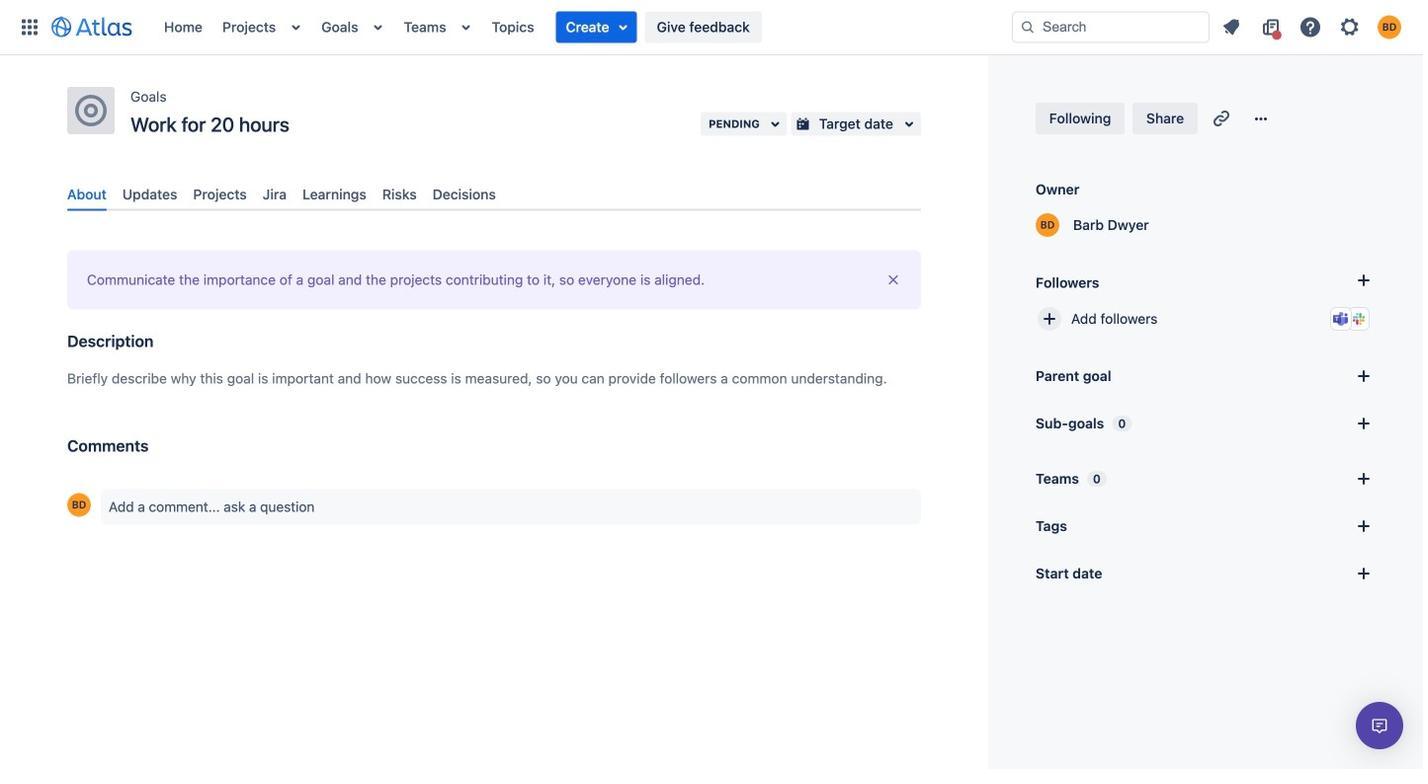 Task type: vqa. For each thing, say whether or not it's contained in the screenshot.
MSTeams logo showing  channels are connected to this goal
yes



Task type: describe. For each thing, give the bounding box(es) containing it.
account image
[[1378, 15, 1401, 39]]

close banner image
[[886, 272, 901, 288]]

notifications image
[[1220, 15, 1243, 39]]

switch to... image
[[18, 15, 42, 39]]

Search field
[[1012, 11, 1210, 43]]

0 horizontal spatial list
[[154, 0, 1012, 55]]

more icon image
[[1249, 107, 1273, 130]]

msteams logo showing  channels are connected to this goal image
[[1333, 311, 1349, 327]]

slack logo showing nan channels are connected to this goal image
[[1351, 311, 1367, 327]]

1 horizontal spatial list
[[1214, 11, 1411, 43]]

help image
[[1299, 15, 1322, 39]]



Task type: locate. For each thing, give the bounding box(es) containing it.
add follower image
[[1038, 307, 1061, 331]]

search image
[[1020, 19, 1036, 35]]

None search field
[[1012, 11, 1210, 43]]

tab list
[[59, 178, 929, 211]]

settings image
[[1338, 15, 1362, 39]]

list
[[154, 0, 1012, 55], [1214, 11, 1411, 43]]

goal icon image
[[75, 95, 107, 127]]

list item inside top element
[[556, 11, 637, 43]]

list item
[[556, 11, 637, 43]]

banner
[[0, 0, 1423, 55]]

add a follower image
[[1352, 269, 1376, 293]]

top element
[[12, 0, 1012, 55]]



